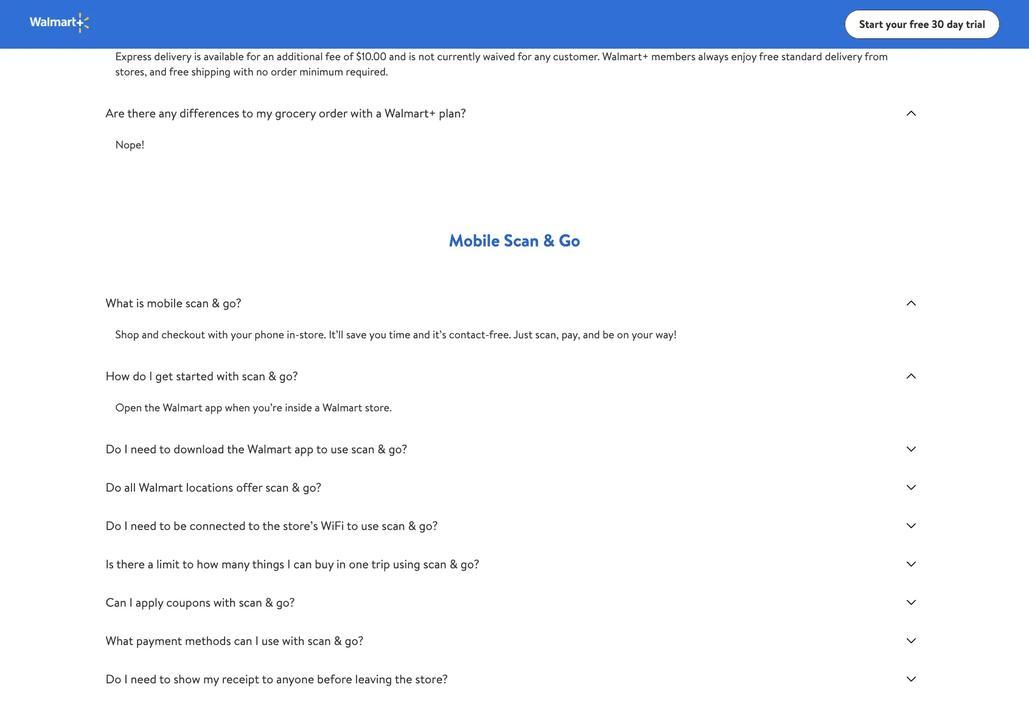 Task type: vqa. For each thing, say whether or not it's contained in the screenshot.
i
yes



Task type: describe. For each thing, give the bounding box(es) containing it.
do i need to be connected to the store's wifi to use scan & go?
[[106, 518, 438, 534]]

shop and checkout with your phone in-store. it'll save you time and it's contact-free. just scan, pay, and be on your way!
[[115, 327, 677, 342]]

inside
[[285, 400, 312, 415]]

additional
[[277, 49, 323, 64]]

do i need to show my receipt to anyone before leaving the store?
[[106, 671, 448, 687]]

1 vertical spatial a
[[315, 400, 320, 415]]

checkout
[[161, 327, 205, 342]]

before
[[317, 671, 352, 687]]

the left the 'store?'
[[395, 671, 413, 687]]

free inside button
[[910, 16, 930, 31]]

many
[[222, 556, 250, 572]]

required.
[[346, 64, 388, 79]]

w+ image
[[29, 12, 91, 34]]

standard
[[782, 49, 823, 64]]

0 vertical spatial a
[[376, 105, 382, 121]]

start your free 30 day trial
[[860, 16, 986, 31]]

shipping
[[191, 64, 231, 79]]

you're
[[253, 400, 282, 415]]

it'll
[[329, 327, 344, 342]]

receipt
[[222, 671, 259, 687]]

pay,
[[562, 327, 581, 342]]

minimum
[[300, 64, 343, 79]]

start your free 30 day trial button
[[845, 10, 1000, 39]]

your inside button
[[886, 16, 907, 31]]

mobile
[[147, 295, 183, 311]]

waived
[[483, 49, 515, 64]]

walmart+ inside express delivery is available for an additional fee of $10.00 and is not currently waived for any customer. walmart+ members always enjoy free standard delivery from stores, and free shipping with no order minimum required.
[[603, 49, 649, 64]]

buy
[[315, 556, 334, 572]]

do for do all walmart locations offer scan & go?
[[106, 479, 121, 496]]

1 horizontal spatial is
[[194, 49, 201, 64]]

always
[[699, 49, 729, 64]]

can i apply coupons with scan & go? image
[[904, 595, 919, 610]]

what payment methods can i use with scan & go? image
[[904, 634, 919, 648]]

do
[[133, 368, 146, 384]]

phone
[[255, 327, 284, 342]]

with right started
[[217, 368, 239, 384]]

trip
[[371, 556, 390, 572]]

leaving
[[355, 671, 392, 687]]

0 horizontal spatial store.
[[299, 327, 326, 342]]

free.
[[489, 327, 511, 342]]

get
[[155, 368, 173, 384]]

one
[[349, 556, 369, 572]]

how do i get started with scan & go? image
[[904, 369, 919, 384]]

all
[[124, 479, 136, 496]]

1 horizontal spatial use
[[331, 441, 349, 457]]

express
[[115, 49, 152, 64]]

1 vertical spatial any
[[159, 105, 177, 121]]

trial
[[966, 16, 986, 31]]

and right stores,
[[150, 64, 167, 79]]

need for be
[[131, 518, 157, 534]]

you
[[369, 327, 387, 342]]

it's
[[433, 327, 447, 342]]

store?
[[415, 671, 448, 687]]

in
[[337, 556, 346, 572]]

fee
[[325, 49, 341, 64]]

available
[[204, 49, 244, 64]]

connected
[[190, 518, 246, 534]]

do for do i need to show my receipt to anyone before leaving the store?
[[106, 671, 121, 687]]

open the walmart app when you're inside a walmart store.
[[115, 400, 392, 415]]

currently
[[437, 49, 480, 64]]

in-
[[287, 327, 299, 342]]

the left store's
[[263, 518, 280, 534]]

do for do i need to download the walmart app to use scan & go?
[[106, 441, 121, 457]]

2 horizontal spatial is
[[409, 49, 416, 64]]

can
[[106, 594, 127, 611]]

on
[[617, 327, 629, 342]]

and right $10.00
[[389, 49, 406, 64]]

there for are
[[127, 105, 156, 121]]

0 horizontal spatial can
[[234, 633, 252, 649]]

1 for from the left
[[246, 49, 260, 64]]

express delivery is available for an additional fee of $10.00 and is not currently waived for any customer. walmart+ members always enjoy free standard delivery from stores, and free shipping with no order minimum required.
[[115, 49, 888, 79]]

no
[[256, 64, 268, 79]]

my for show
[[203, 671, 219, 687]]

time
[[389, 327, 411, 342]]

store's
[[283, 518, 318, 534]]

1 vertical spatial walmart+
[[385, 105, 436, 121]]

methods
[[185, 633, 231, 649]]

from
[[865, 49, 888, 64]]

what is mobile scan & go?
[[106, 295, 242, 311]]

show
[[174, 671, 200, 687]]

walmart down started
[[163, 400, 203, 415]]

are there any differences to my grocery order with a walmart+ plan?
[[106, 105, 466, 121]]

locations
[[186, 479, 233, 496]]

2 horizontal spatial use
[[361, 518, 379, 534]]

is
[[106, 556, 114, 572]]

0 horizontal spatial your
[[231, 327, 252, 342]]

with right checkout
[[208, 327, 228, 342]]

open
[[115, 400, 142, 415]]

mobile scan & go
[[449, 228, 580, 252]]

scan
[[504, 228, 539, 252]]

walmart right all
[[139, 479, 183, 496]]

way!
[[656, 327, 677, 342]]

1 horizontal spatial your
[[632, 327, 653, 342]]

customer.
[[553, 49, 600, 64]]

0 vertical spatial can
[[294, 556, 312, 572]]

and right shop
[[142, 327, 159, 342]]

1 horizontal spatial app
[[295, 441, 314, 457]]

offer
[[236, 479, 263, 496]]

how
[[106, 368, 130, 384]]

with up anyone
[[282, 633, 305, 649]]

1 vertical spatial be
[[174, 518, 187, 534]]



Task type: locate. For each thing, give the bounding box(es) containing it.
1 horizontal spatial for
[[518, 49, 532, 64]]

anyone
[[276, 671, 314, 687]]

3 need from the top
[[131, 671, 157, 687]]

with
[[233, 64, 254, 79], [351, 105, 373, 121], [208, 327, 228, 342], [217, 368, 239, 384], [213, 594, 236, 611], [282, 633, 305, 649]]

3 do from the top
[[106, 518, 121, 534]]

be left connected
[[174, 518, 187, 534]]

need down all
[[131, 518, 157, 534]]

0 horizontal spatial app
[[205, 400, 222, 415]]

0 vertical spatial there
[[127, 105, 156, 121]]

what for what is mobile scan & go?
[[106, 295, 133, 311]]

any left customer. at the right top of the page
[[535, 49, 551, 64]]

1 vertical spatial need
[[131, 518, 157, 534]]

0 vertical spatial be
[[603, 327, 615, 342]]

my for to
[[256, 105, 272, 121]]

1 horizontal spatial a
[[315, 400, 320, 415]]

do i need to download the walmart app to use scan & go? image
[[904, 442, 919, 457]]

do all walmart locations offer scan & go?
[[106, 479, 322, 496]]

is left not
[[409, 49, 416, 64]]

with inside express delivery is available for an additional fee of $10.00 and is not currently waived for any customer. walmart+ members always enjoy free standard delivery from stores, and free shipping with no order minimum required.
[[233, 64, 254, 79]]

what up shop
[[106, 295, 133, 311]]

an
[[263, 49, 274, 64]]

do
[[106, 441, 121, 457], [106, 479, 121, 496], [106, 518, 121, 534], [106, 671, 121, 687]]

1 vertical spatial app
[[295, 441, 314, 457]]

apply
[[136, 594, 163, 611]]

with down required.
[[351, 105, 373, 121]]

0 horizontal spatial free
[[169, 64, 189, 79]]

1 horizontal spatial store.
[[365, 400, 392, 415]]

with left no on the top left
[[233, 64, 254, 79]]

0 horizontal spatial for
[[246, 49, 260, 64]]

app left when
[[205, 400, 222, 415]]

delivery right express
[[154, 49, 192, 64]]

can
[[294, 556, 312, 572], [234, 633, 252, 649]]

walmart+ left "members"
[[603, 49, 649, 64]]

2 what from the top
[[106, 633, 133, 649]]

free left shipping
[[169, 64, 189, 79]]

1 horizontal spatial any
[[535, 49, 551, 64]]

0 horizontal spatial be
[[174, 518, 187, 534]]

for right waived
[[518, 49, 532, 64]]

4 do from the top
[[106, 671, 121, 687]]

scan
[[185, 295, 209, 311], [242, 368, 265, 384], [351, 441, 375, 457], [266, 479, 289, 496], [382, 518, 405, 534], [423, 556, 447, 572], [239, 594, 262, 611], [308, 633, 331, 649]]

1 horizontal spatial delivery
[[825, 49, 863, 64]]

the right download
[[227, 441, 245, 457]]

walmart right inside
[[323, 400, 362, 415]]

things
[[252, 556, 284, 572]]

your right start
[[886, 16, 907, 31]]

what for what payment methods can i use with scan & go?
[[106, 633, 133, 649]]

0 vertical spatial any
[[535, 49, 551, 64]]

download
[[174, 441, 224, 457]]

0 vertical spatial store.
[[299, 327, 326, 342]]

1 vertical spatial store.
[[365, 400, 392, 415]]

delivery
[[154, 49, 192, 64], [825, 49, 863, 64]]

$10.00
[[356, 49, 387, 64]]

be left on
[[603, 327, 615, 342]]

a down required.
[[376, 105, 382, 121]]

is there a limit to how many things i can buy in one trip using scan & go? image
[[904, 557, 919, 572]]

2 vertical spatial need
[[131, 671, 157, 687]]

there for is
[[116, 556, 145, 572]]

a
[[376, 105, 382, 121], [315, 400, 320, 415], [148, 556, 154, 572]]

need down payment
[[131, 671, 157, 687]]

there right is
[[116, 556, 145, 572]]

0 horizontal spatial my
[[203, 671, 219, 687]]

of
[[344, 49, 354, 64]]

can right the methods
[[234, 633, 252, 649]]

start
[[860, 16, 884, 31]]

limit
[[156, 556, 180, 572]]

any left the 'differences'
[[159, 105, 177, 121]]

order right no on the top left
[[271, 64, 297, 79]]

walmart+
[[603, 49, 649, 64], [385, 105, 436, 121]]

and right the pay, in the top right of the page
[[583, 327, 600, 342]]

0 horizontal spatial any
[[159, 105, 177, 121]]

my right show
[[203, 671, 219, 687]]

2 need from the top
[[131, 518, 157, 534]]

walmart down you're
[[248, 441, 292, 457]]

are there any differences to my grocery order with a walmart+ plan? image
[[904, 106, 919, 121]]

differences
[[180, 105, 239, 121]]

app down inside
[[295, 441, 314, 457]]

&
[[543, 228, 555, 252], [212, 295, 220, 311], [268, 368, 276, 384], [378, 441, 386, 457], [292, 479, 300, 496], [408, 518, 416, 534], [450, 556, 458, 572], [265, 594, 273, 611], [334, 633, 342, 649]]

do i need to download the walmart app to use scan & go?
[[106, 441, 408, 457]]

0 horizontal spatial use
[[262, 633, 279, 649]]

any inside express delivery is available for an additional fee of $10.00 and is not currently waived for any customer. walmart+ members always enjoy free standard delivery from stores, and free shipping with no order minimum required.
[[535, 49, 551, 64]]

0 horizontal spatial is
[[136, 295, 144, 311]]

is left 'available'
[[194, 49, 201, 64]]

2 vertical spatial use
[[262, 633, 279, 649]]

members
[[652, 49, 696, 64]]

1 vertical spatial use
[[361, 518, 379, 534]]

0 vertical spatial walmart+
[[603, 49, 649, 64]]

need for download
[[131, 441, 157, 457]]

2 for from the left
[[518, 49, 532, 64]]

walmart+ left plan?
[[385, 105, 436, 121]]

1 vertical spatial what
[[106, 633, 133, 649]]

your right on
[[632, 327, 653, 342]]

1 vertical spatial can
[[234, 633, 252, 649]]

0 vertical spatial use
[[331, 441, 349, 457]]

is there a limit to how many things i can buy in one trip using scan & go?
[[106, 556, 480, 572]]

0 vertical spatial order
[[271, 64, 297, 79]]

payment
[[136, 633, 182, 649]]

0 vertical spatial my
[[256, 105, 272, 121]]

to
[[242, 105, 253, 121], [159, 441, 171, 457], [316, 441, 328, 457], [159, 518, 171, 534], [248, 518, 260, 534], [347, 518, 358, 534], [182, 556, 194, 572], [159, 671, 171, 687], [262, 671, 274, 687]]

1 vertical spatial there
[[116, 556, 145, 572]]

and left it's
[[413, 327, 430, 342]]

coupons
[[166, 594, 211, 611]]

my left grocery
[[256, 105, 272, 121]]

using
[[393, 556, 421, 572]]

free
[[910, 16, 930, 31], [759, 49, 779, 64], [169, 64, 189, 79]]

1 do from the top
[[106, 441, 121, 457]]

there right "are"
[[127, 105, 156, 121]]

are express delivery fees waived for walmart+ members? image
[[904, 18, 919, 32]]

the right open
[[144, 400, 160, 415]]

order inside express delivery is available for an additional fee of $10.00 and is not currently waived for any customer. walmart+ members always enjoy free standard delivery from stores, and free shipping with no order minimum required.
[[271, 64, 297, 79]]

enjoy
[[732, 49, 757, 64]]

how do i get started with scan & go?
[[106, 368, 298, 384]]

need for show
[[131, 671, 157, 687]]

0 vertical spatial need
[[131, 441, 157, 457]]

1 horizontal spatial walmart+
[[603, 49, 649, 64]]

1 delivery from the left
[[154, 49, 192, 64]]

stores,
[[115, 64, 147, 79]]

nope!
[[115, 137, 145, 152]]

not
[[419, 49, 435, 64]]

1 vertical spatial my
[[203, 671, 219, 687]]

a left the limit at the left bottom
[[148, 556, 154, 572]]

what payment methods can i use with scan & go?
[[106, 633, 364, 649]]

i
[[149, 368, 153, 384], [124, 441, 128, 457], [124, 518, 128, 534], [287, 556, 291, 572], [129, 594, 133, 611], [255, 633, 259, 649], [124, 671, 128, 687]]

use
[[331, 441, 349, 457], [361, 518, 379, 534], [262, 633, 279, 649]]

when
[[225, 400, 250, 415]]

save
[[346, 327, 367, 342]]

your
[[886, 16, 907, 31], [231, 327, 252, 342], [632, 327, 653, 342]]

do for do i need to be connected to the store's wifi to use scan & go?
[[106, 518, 121, 534]]

0 vertical spatial app
[[205, 400, 222, 415]]

are
[[106, 105, 125, 121]]

do all walmart locations offer scan & go? image
[[904, 480, 919, 495]]

2 do from the top
[[106, 479, 121, 496]]

1 horizontal spatial be
[[603, 327, 615, 342]]

what is mobile scan & go? image
[[904, 296, 919, 311]]

mobile
[[449, 228, 500, 252]]

there
[[127, 105, 156, 121], [116, 556, 145, 572]]

plan?
[[439, 105, 466, 121]]

can left buy
[[294, 556, 312, 572]]

0 horizontal spatial delivery
[[154, 49, 192, 64]]

contact-
[[449, 327, 489, 342]]

grocery
[[275, 105, 316, 121]]

30
[[932, 16, 945, 31]]

can i apply coupons with scan & go?
[[106, 594, 295, 611]]

go?
[[223, 295, 242, 311], [279, 368, 298, 384], [389, 441, 408, 457], [303, 479, 322, 496], [419, 518, 438, 534], [461, 556, 480, 572], [276, 594, 295, 611], [345, 633, 364, 649]]

do i need to show my receipt to anyone before leaving the store? image
[[904, 672, 919, 687]]

walmart
[[163, 400, 203, 415], [323, 400, 362, 415], [248, 441, 292, 457], [139, 479, 183, 496]]

be
[[603, 327, 615, 342], [174, 518, 187, 534]]

2 delivery from the left
[[825, 49, 863, 64]]

1 horizontal spatial free
[[759, 49, 779, 64]]

1 what from the top
[[106, 295, 133, 311]]

2 horizontal spatial a
[[376, 105, 382, 121]]

for left an
[[246, 49, 260, 64]]

shop
[[115, 327, 139, 342]]

day
[[947, 16, 964, 31]]

delivery left from
[[825, 49, 863, 64]]

what down can at the left bottom
[[106, 633, 133, 649]]

scan,
[[535, 327, 559, 342]]

started
[[176, 368, 214, 384]]

0 horizontal spatial order
[[271, 64, 297, 79]]

0 horizontal spatial a
[[148, 556, 154, 572]]

a right inside
[[315, 400, 320, 415]]

free right enjoy
[[759, 49, 779, 64]]

go
[[559, 228, 580, 252]]

1 need from the top
[[131, 441, 157, 457]]

with right 'coupons'
[[213, 594, 236, 611]]

need up all
[[131, 441, 157, 457]]

2 vertical spatial a
[[148, 556, 154, 572]]

wifi
[[321, 518, 344, 534]]

free left 30
[[910, 16, 930, 31]]

order right grocery
[[319, 105, 348, 121]]

1 horizontal spatial my
[[256, 105, 272, 121]]

0 horizontal spatial walmart+
[[385, 105, 436, 121]]

2 horizontal spatial free
[[910, 16, 930, 31]]

just
[[514, 327, 533, 342]]

how
[[197, 556, 219, 572]]

app
[[205, 400, 222, 415], [295, 441, 314, 457]]

is left mobile
[[136, 295, 144, 311]]

for
[[246, 49, 260, 64], [518, 49, 532, 64]]

what
[[106, 295, 133, 311], [106, 633, 133, 649]]

need
[[131, 441, 157, 457], [131, 518, 157, 534], [131, 671, 157, 687]]

1 horizontal spatial can
[[294, 556, 312, 572]]

your left phone
[[231, 327, 252, 342]]

0 vertical spatial what
[[106, 295, 133, 311]]

store.
[[299, 327, 326, 342], [365, 400, 392, 415]]

1 vertical spatial order
[[319, 105, 348, 121]]

1 horizontal spatial order
[[319, 105, 348, 121]]

2 horizontal spatial your
[[886, 16, 907, 31]]

do i need to be connected to the store's wifi to use scan & go? image
[[904, 519, 919, 533]]



